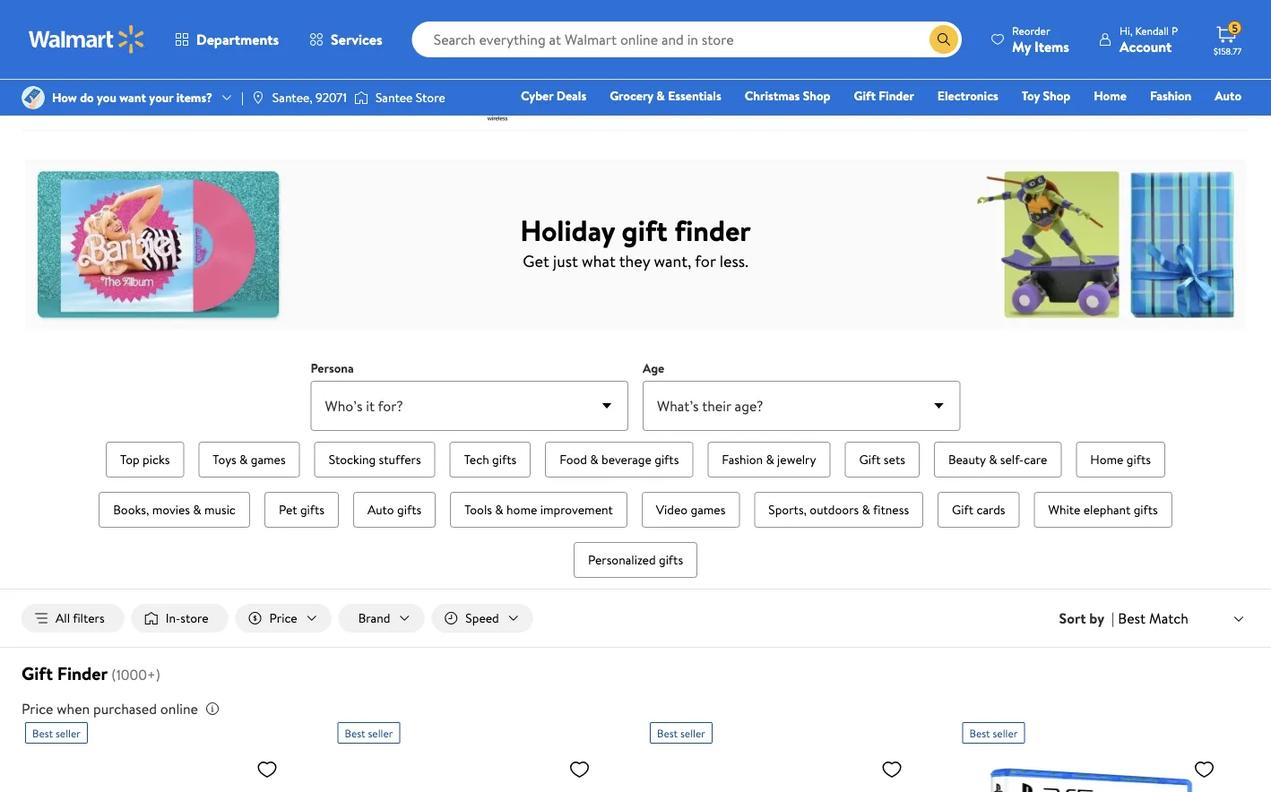 Task type: vqa. For each thing, say whether or not it's contained in the screenshot.
OVERLAND VEHICLE SYSTEMS link
no



Task type: locate. For each thing, give the bounding box(es) containing it.
2 / from the left
[[186, 49, 191, 67]]

sports, outdoors & fitness list item
[[751, 489, 927, 532]]

2 horizontal spatial finder
[[879, 87, 914, 104]]

legal information image
[[205, 702, 220, 716]]

home up "one"
[[1094, 87, 1127, 104]]

tech gifts list item
[[446, 438, 534, 481]]

 image left santee,
[[251, 91, 265, 105]]

0 horizontal spatial price
[[22, 699, 53, 719]]

when
[[57, 699, 90, 719]]

home
[[1094, 87, 1127, 104], [1090, 451, 1124, 468]]

1 horizontal spatial shop
[[1043, 87, 1071, 104]]

electronics link
[[929, 86, 1006, 105]]

Search search field
[[412, 22, 962, 57]]

all
[[56, 610, 70, 627]]

top
[[120, 451, 140, 468]]

games right video
[[691, 501, 726, 519]]

my
[[1012, 36, 1031, 56]]

fashion for fashion & jewelry
[[722, 451, 763, 468]]

gift cards button
[[938, 492, 1020, 528]]

gifts right personalized in the bottom of the page
[[659, 551, 683, 569]]

your
[[149, 89, 173, 106]]

 image left how
[[22, 86, 45, 109]]

1 best seller from the left
[[32, 726, 81, 741]]

group
[[65, 438, 1207, 582]]

items
[[1035, 36, 1069, 56]]

toys & games
[[213, 451, 286, 468]]

gift inside gift sets button
[[859, 451, 881, 468]]

purchased
[[93, 699, 157, 719]]

0 vertical spatial games
[[251, 451, 286, 468]]

0 horizontal spatial |
[[241, 89, 244, 106]]

registry up do
[[62, 49, 108, 67]]

home link
[[1086, 86, 1135, 105]]

gift for gift cards
[[952, 501, 974, 519]]

0 horizontal spatial  image
[[22, 86, 45, 109]]

games
[[251, 451, 286, 468], [691, 501, 726, 519]]

gift finder link left electronics
[[846, 86, 922, 105]]

gift right the christmas shop
[[854, 87, 876, 104]]

seller for vizio 50" class v-series 4k uhd led smart tv v505-j09 image
[[56, 726, 81, 741]]

shop for christmas shop
[[803, 87, 831, 104]]

debit
[[1134, 112, 1165, 130]]

gift down all filters button
[[22, 661, 53, 686]]

gifts right beverage
[[655, 451, 679, 468]]

0 horizontal spatial games
[[251, 451, 286, 468]]

gifts for pet gifts
[[300, 501, 325, 519]]

pet
[[279, 501, 297, 519]]

1 horizontal spatial games
[[691, 501, 726, 519]]

| inside sort and filter section element
[[1112, 609, 1115, 628]]

holiday
[[520, 210, 615, 250]]

toy
[[1022, 87, 1040, 104]]

1 horizontal spatial /
[[186, 49, 191, 67]]

one debit link
[[1096, 111, 1173, 130]]

2 vertical spatial finder
[[57, 661, 108, 686]]

electronics
[[938, 87, 998, 104]]

 image
[[354, 89, 368, 107]]

cyber deals link
[[513, 86, 595, 105]]

games inside list item
[[251, 451, 286, 468]]

gifts right pet
[[300, 501, 325, 519]]

christmas shop link
[[737, 86, 839, 105]]

cards
[[977, 501, 1005, 519]]

 image
[[22, 86, 45, 109], [251, 91, 265, 105]]

gifts inside button
[[300, 501, 325, 519]]

video games button
[[642, 492, 740, 528]]

price when purchased online
[[22, 699, 198, 719]]

top picks
[[120, 451, 170, 468]]

& left music
[[193, 501, 201, 519]]

items?
[[176, 89, 212, 106]]

1 horizontal spatial gift finder link
[[846, 86, 922, 105]]

& left self-
[[989, 451, 997, 468]]

fashion up debit
[[1150, 87, 1192, 104]]

gift finder (1000+)
[[22, 661, 160, 686]]

want
[[119, 89, 146, 106]]

1 vertical spatial gift finder link
[[846, 86, 922, 105]]

by
[[1089, 609, 1104, 628]]

4 best seller from the left
[[970, 726, 1018, 741]]

0 vertical spatial price
[[269, 610, 297, 627]]

& for toys
[[239, 451, 248, 468]]

gift left cards
[[952, 501, 974, 519]]

1 vertical spatial games
[[691, 501, 726, 519]]

home inside button
[[1090, 451, 1124, 468]]

1 vertical spatial home
[[1090, 451, 1124, 468]]

& right gifts
[[51, 49, 59, 67]]

gifts up elephant
[[1127, 451, 1151, 468]]

santee,
[[272, 89, 313, 106]]

fashion inside button
[[722, 451, 763, 468]]

0 horizontal spatial gift finder link
[[198, 49, 257, 67]]

fashion link
[[1142, 86, 1200, 105]]

auto registry
[[1035, 87, 1242, 130]]

gift finder link up "items?"
[[198, 49, 257, 67]]

fashion left jewelry
[[722, 451, 763, 468]]

auto gifts list item
[[350, 489, 439, 532]]

gift
[[622, 210, 668, 250]]

gift for gift sets
[[859, 451, 881, 468]]

1 horizontal spatial  image
[[251, 91, 265, 105]]

fashion & jewelry list item
[[704, 438, 834, 481]]

registry down toy shop
[[1035, 112, 1081, 130]]

auto for auto gifts
[[368, 501, 394, 519]]

2 seller from the left
[[368, 726, 393, 741]]

services button
[[294, 18, 398, 61]]

& right toys
[[239, 451, 248, 468]]

& for food
[[590, 451, 599, 468]]

/ right ideas
[[186, 49, 191, 67]]

shop right christmas
[[803, 87, 831, 104]]

add to favorites list, vizio 50" class v-series 4k uhd led smart tv v505-j09 image
[[256, 758, 278, 781]]

2 best seller from the left
[[345, 726, 393, 741]]

0 vertical spatial registry
[[62, 49, 108, 67]]

2 shop from the left
[[1043, 87, 1071, 104]]

one debit
[[1104, 112, 1165, 130]]

& inside list item
[[590, 451, 599, 468]]

seller for joyful stripes coc walmart gift card image
[[680, 726, 705, 741]]

gifts
[[492, 451, 516, 468], [655, 451, 679, 468], [1127, 451, 1151, 468], [300, 501, 325, 519], [397, 501, 421, 519], [1134, 501, 1158, 519], [659, 551, 683, 569]]

1 shop from the left
[[803, 87, 831, 104]]

stocking stuffers button
[[314, 442, 435, 478]]

0 horizontal spatial fashion
[[722, 451, 763, 468]]

1 vertical spatial |
[[1112, 609, 1115, 628]]

auto inside button
[[368, 501, 394, 519]]

& right tools at the left of page
[[495, 501, 504, 519]]

& inside button
[[989, 451, 997, 468]]

0 horizontal spatial finder
[[57, 661, 108, 686]]

food & beverage gifts list item
[[542, 438, 697, 481]]

auto down stocking stuffers list item
[[368, 501, 394, 519]]

& left jewelry
[[766, 451, 774, 468]]

games right toys
[[251, 451, 286, 468]]

stuffers
[[379, 451, 421, 468]]

0 horizontal spatial shop
[[803, 87, 831, 104]]

best seller for marvel's spider-man 2 launch edition - playstation 5 image
[[970, 726, 1018, 741]]

Walmart Site-Wide search field
[[412, 22, 962, 57]]

home gifts list item
[[1072, 438, 1169, 481]]

video games list item
[[638, 489, 743, 532]]

shop up registry link on the top right of the page
[[1043, 87, 1071, 104]]

gifts & registry / gift ideas / gift finder
[[22, 49, 257, 67]]

1 vertical spatial fashion
[[722, 451, 763, 468]]

finder left 'electronics' link
[[879, 87, 914, 104]]

pet gifts list item
[[261, 489, 342, 532]]

gift finder
[[854, 87, 914, 104]]

price right store
[[269, 610, 297, 627]]

1 seller from the left
[[56, 726, 81, 741]]

gifts for personalized gifts
[[659, 551, 683, 569]]

ideas
[[151, 49, 179, 67]]

0 vertical spatial fashion
[[1150, 87, 1192, 104]]

& right grocery
[[656, 87, 665, 104]]

gifts inside button
[[659, 551, 683, 569]]

3 best seller from the left
[[657, 726, 705, 741]]

best seller for lego creator 3 in 1 exotic parrot building toy set, transforms to 3 different animal figures - from colorful parrot, to swimming fish, to cute frog, creative toys for kids ages 7 and up, 31136 image
[[345, 726, 393, 741]]

tools & home improvement
[[465, 501, 613, 519]]

1 vertical spatial finder
[[879, 87, 914, 104]]

add to favorites list, joyful stripes coc walmart gift card image
[[881, 758, 903, 781]]

walmart+
[[1188, 112, 1242, 130]]

0 horizontal spatial auto
[[368, 501, 394, 519]]

stocking stuffers
[[329, 451, 421, 468]]

1 horizontal spatial price
[[269, 610, 297, 627]]

toy shop
[[1022, 87, 1071, 104]]

0 vertical spatial auto
[[1215, 87, 1242, 104]]

speed button
[[432, 604, 533, 633]]

departments button
[[160, 18, 294, 61]]

toys
[[213, 451, 236, 468]]

christmas shop
[[745, 87, 831, 104]]

finder right ideas
[[222, 49, 257, 67]]

gift inside gift finder 'link'
[[854, 87, 876, 104]]

1 horizontal spatial |
[[1112, 609, 1115, 628]]

gifts right tech
[[492, 451, 516, 468]]

fashion
[[1150, 87, 1192, 104], [722, 451, 763, 468]]

top picks button
[[106, 442, 184, 478]]

price inside 'dropdown button'
[[269, 610, 297, 627]]

sort
[[1059, 609, 1086, 628]]

auto inside auto registry
[[1215, 87, 1242, 104]]

finder up when
[[57, 661, 108, 686]]

| right "items?"
[[241, 89, 244, 106]]

4 seller from the left
[[993, 726, 1018, 741]]

1 vertical spatial registry
[[1035, 112, 1081, 130]]

1 horizontal spatial finder
[[222, 49, 257, 67]]

tech
[[464, 451, 489, 468]]

0 vertical spatial home
[[1094, 87, 1127, 104]]

group containing top picks
[[65, 438, 1207, 582]]

auto up walmart+
[[1215, 87, 1242, 104]]

auto gifts
[[368, 501, 421, 519]]

gift left sets
[[859, 451, 881, 468]]

personalized gifts list item
[[570, 539, 701, 582]]

gift finder link
[[198, 49, 257, 67], [846, 86, 922, 105]]

|
[[241, 89, 244, 106], [1112, 609, 1115, 628]]

3 seller from the left
[[680, 726, 705, 741]]

kendall
[[1135, 23, 1169, 38]]

registry
[[62, 49, 108, 67], [1035, 112, 1081, 130]]

sponsored
[[1182, 99, 1232, 114]]

| right by
[[1112, 609, 1115, 628]]

/ left "gift ideas" 'link'
[[115, 49, 120, 67]]

tech gifts button
[[450, 442, 531, 478]]

1 horizontal spatial auto
[[1215, 87, 1242, 104]]

gift sets list item
[[841, 438, 923, 481]]

1 horizontal spatial registry
[[1035, 112, 1081, 130]]

gifts down stuffers
[[397, 501, 421, 519]]

white elephant gifts
[[1048, 501, 1158, 519]]

top picks list item
[[102, 438, 188, 481]]

what
[[582, 250, 616, 272]]

white elephant gifts list item
[[1030, 489, 1176, 532]]

home gifts button
[[1076, 442, 1165, 478]]

1 vertical spatial auto
[[368, 501, 394, 519]]

0 horizontal spatial /
[[115, 49, 120, 67]]

santee store
[[376, 89, 445, 106]]

jewelry
[[777, 451, 816, 468]]

1 horizontal spatial fashion
[[1150, 87, 1192, 104]]

price left when
[[22, 699, 53, 719]]

food & beverage gifts button
[[545, 442, 693, 478]]

/
[[115, 49, 120, 67], [186, 49, 191, 67]]

& right food
[[590, 451, 599, 468]]

1 vertical spatial price
[[22, 699, 53, 719]]

gift inside gift cards button
[[952, 501, 974, 519]]

best
[[1118, 609, 1146, 628], [32, 726, 53, 741], [345, 726, 365, 741], [657, 726, 678, 741], [970, 726, 990, 741]]

hi, kendall p account
[[1120, 23, 1178, 56]]

gift
[[127, 49, 148, 67], [198, 49, 219, 67], [854, 87, 876, 104], [859, 451, 881, 468], [952, 501, 974, 519], [22, 661, 53, 686]]

home up elephant
[[1090, 451, 1124, 468]]



Task type: describe. For each thing, give the bounding box(es) containing it.
sports, outdoors & fitness button
[[754, 492, 923, 528]]

in-
[[166, 610, 180, 627]]

0 vertical spatial |
[[241, 89, 244, 106]]

toy shop link
[[1014, 86, 1079, 105]]

gift left ideas
[[127, 49, 148, 67]]

best for vizio 50" class v-series 4k uhd led smart tv v505-j09 image
[[32, 726, 53, 741]]

cyber deals
[[521, 87, 586, 104]]

departments
[[196, 30, 279, 49]]

grocery
[[610, 87, 653, 104]]

food & beverage gifts
[[560, 451, 679, 468]]

beauty & self-care list item
[[930, 438, 1065, 481]]

seller for lego creator 3 in 1 exotic parrot building toy set, transforms to 3 different animal figures - from colorful parrot, to swimming fish, to cute frog, creative toys for kids ages 7 and up, 31136 image
[[368, 726, 393, 741]]

vizio 50" class v-series 4k uhd led smart tv v505-j09 image
[[25, 751, 285, 792]]

in-store
[[166, 610, 208, 627]]

marvel's spider-man 2 launch edition - playstation 5 image
[[962, 751, 1222, 792]]

lego creator 3 in 1 exotic parrot building toy set, transforms to 3 different animal figures - from colorful parrot, to swimming fish, to cute frog, creative toys for kids ages 7 and up, 31136 image
[[338, 751, 597, 792]]

for
[[695, 250, 716, 272]]

walmart+ link
[[1180, 111, 1250, 130]]

gift sets button
[[845, 442, 920, 478]]

0 vertical spatial gift finder link
[[198, 49, 257, 67]]

santee, 92071
[[272, 89, 347, 106]]

registry inside auto registry
[[1035, 112, 1081, 130]]

in-store button
[[132, 604, 228, 633]]

books, movies & music
[[113, 501, 236, 519]]

persona
[[311, 359, 354, 377]]

best seller for joyful stripes coc walmart gift card image
[[657, 726, 705, 741]]

reorder
[[1012, 23, 1050, 38]]

& left fitness
[[862, 501, 870, 519]]

best seller for vizio 50" class v-series 4k uhd led smart tv v505-j09 image
[[32, 726, 81, 741]]

want,
[[654, 250, 691, 272]]

how
[[52, 89, 77, 106]]

add to favorites list, marvel's spider-man 2 launch edition - playstation 5 image
[[1194, 758, 1215, 781]]

holiday gift finder image
[[25, 159, 1246, 330]]

0 horizontal spatial registry
[[62, 49, 108, 67]]

hi,
[[1120, 23, 1133, 38]]

home gifts
[[1090, 451, 1151, 468]]

sort and filter section element
[[0, 590, 1271, 647]]

brand button
[[339, 604, 424, 633]]

grocery & essentials
[[610, 87, 721, 104]]

gifts for tech gifts
[[492, 451, 516, 468]]

best match
[[1118, 609, 1189, 628]]

tools & home improvement list item
[[447, 489, 631, 532]]

holiday gift finder get just what they want, for less.
[[520, 210, 751, 272]]

finder for gift finder (1000+)
[[57, 661, 108, 686]]

services
[[331, 30, 382, 49]]

fashion & jewelry button
[[708, 442, 831, 478]]

beverage
[[602, 451, 652, 468]]

& for fashion
[[766, 451, 774, 468]]

they
[[619, 250, 650, 272]]

best for joyful stripes coc walmart gift card image
[[657, 726, 678, 741]]

do
[[80, 89, 94, 106]]

one
[[1104, 112, 1131, 130]]

how do you want your items?
[[52, 89, 212, 106]]

books,
[[113, 501, 149, 519]]

shop for toy shop
[[1043, 87, 1071, 104]]

pet gifts button
[[264, 492, 339, 528]]

care
[[1024, 451, 1047, 468]]

search icon image
[[937, 32, 951, 47]]

brand
[[358, 610, 390, 627]]

stocking
[[329, 451, 376, 468]]

beauty
[[948, 451, 986, 468]]

sports,
[[769, 501, 807, 519]]

fashion for fashion
[[1150, 87, 1192, 104]]

home for home
[[1094, 87, 1127, 104]]

gift up "items?"
[[198, 49, 219, 67]]

best inside popup button
[[1118, 609, 1146, 628]]

gift ideas link
[[127, 49, 179, 67]]

best match button
[[1115, 607, 1250, 630]]

5
[[1232, 20, 1238, 36]]

match
[[1149, 609, 1189, 628]]

just
[[553, 250, 578, 272]]

gifts for auto gifts
[[397, 501, 421, 519]]

gift for gift finder
[[854, 87, 876, 104]]

& inside list item
[[193, 501, 201, 519]]

tools & home improvement button
[[450, 492, 627, 528]]

add to favorites list, lego creator 3 in 1 exotic parrot building toy set, transforms to 3 different animal figures - from colorful parrot, to swimming fish, to cute frog, creative toys for kids ages 7 and up, 31136 image
[[569, 758, 590, 781]]

books, movies & music list item
[[95, 489, 254, 532]]

store
[[180, 610, 208, 627]]

gift cards list item
[[934, 489, 1023, 532]]

age
[[643, 359, 664, 377]]

price button
[[235, 604, 331, 633]]

get
[[523, 250, 549, 272]]

grocery & essentials link
[[602, 86, 729, 105]]

account
[[1120, 36, 1172, 56]]

filters
[[73, 610, 105, 627]]

toys & games button
[[198, 442, 300, 478]]

fashion & jewelry
[[722, 451, 816, 468]]

books, movies & music button
[[99, 492, 250, 528]]

picks
[[143, 451, 170, 468]]

gifts
[[22, 49, 48, 67]]

essentials
[[668, 87, 721, 104]]

& for beauty
[[989, 451, 997, 468]]

auto link
[[1207, 86, 1250, 105]]

& for grocery
[[656, 87, 665, 104]]

92071
[[316, 89, 347, 106]]

white
[[1048, 501, 1081, 519]]

price for price
[[269, 610, 297, 627]]

all filters button
[[22, 604, 124, 633]]

finder for gift finder
[[879, 87, 914, 104]]

& for tools
[[495, 501, 504, 519]]

stocking stuffers list item
[[311, 438, 439, 481]]

personalized gifts button
[[574, 542, 698, 578]]

toys & games list item
[[195, 438, 304, 481]]

 image for how do you want your items?
[[22, 86, 45, 109]]

gift sets
[[859, 451, 905, 468]]

self-
[[1000, 451, 1024, 468]]

1 / from the left
[[115, 49, 120, 67]]

tools
[[465, 501, 492, 519]]

home
[[507, 501, 537, 519]]

p
[[1172, 23, 1178, 38]]

 image for santee, 92071
[[251, 91, 265, 105]]

beauty & self-care button
[[934, 442, 1062, 478]]

you
[[97, 89, 116, 106]]

food
[[560, 451, 587, 468]]

santee
[[376, 89, 413, 106]]

finder
[[675, 210, 751, 250]]

home for home gifts
[[1090, 451, 1124, 468]]

joyful stripes coc walmart gift card image
[[650, 751, 910, 792]]

games inside 'list item'
[[691, 501, 726, 519]]

price for price when purchased online
[[22, 699, 53, 719]]

& for gifts
[[51, 49, 59, 67]]

store
[[416, 89, 445, 106]]

seller for marvel's spider-man 2 launch edition - playstation 5 image
[[993, 726, 1018, 741]]

personalized gifts
[[588, 551, 683, 569]]

gift for gift finder (1000+)
[[22, 661, 53, 686]]

gifts inside list item
[[655, 451, 679, 468]]

best for lego creator 3 in 1 exotic parrot building toy set, transforms to 3 different animal figures - from colorful parrot, to swimming fish, to cute frog, creative toys for kids ages 7 and up, 31136 image
[[345, 726, 365, 741]]

walmart image
[[29, 25, 145, 54]]

video
[[656, 501, 688, 519]]

best for marvel's spider-man 2 launch edition - playstation 5 image
[[970, 726, 990, 741]]

0 vertical spatial finder
[[222, 49, 257, 67]]

gifts for home gifts
[[1127, 451, 1151, 468]]

registry link
[[1027, 111, 1089, 130]]

auto for auto registry
[[1215, 87, 1242, 104]]

improvement
[[540, 501, 613, 519]]

speed
[[466, 610, 499, 627]]

gifts right elephant
[[1134, 501, 1158, 519]]



